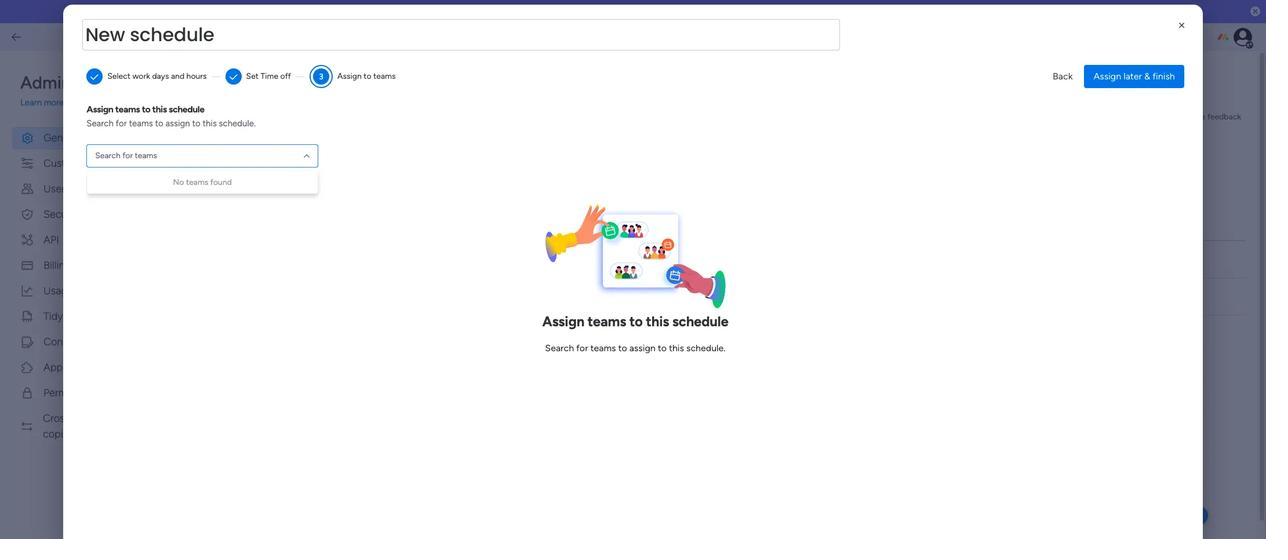 Task type: describe. For each thing, give the bounding box(es) containing it.
edit for edit time off button inside the row
[[657, 292, 671, 302]]

off,
[[373, 144, 386, 153]]

apps
[[44, 361, 68, 374]]

time inside row
[[661, 219, 679, 229]]

this up search for teams to assign to this schedule. on the bottom of page
[[646, 313, 669, 330]]

online
[[563, 6, 587, 17]]

cross account copier button
[[12, 407, 146, 446]]

register now → link
[[730, 6, 792, 17]]

join us at elevate ✨ our online conference hits screens dec 14th
[[461, 6, 719, 17]]

this up create
[[203, 118, 217, 129]]

schedule inside button
[[244, 177, 282, 188]]

off inside row
[[693, 292, 704, 302]]

time off
[[661, 219, 692, 229]]

search for search for teams
[[95, 151, 120, 160]]

permissions button
[[12, 382, 146, 405]]

search for search for teams to assign to this schedule.
[[545, 343, 574, 354]]

learn
[[20, 97, 42, 108]]

profile link
[[187, 74, 238, 96]]

customization button
[[12, 152, 146, 175]]

schedules,
[[279, 144, 317, 153]]

usage stats button
[[12, 280, 146, 302]]

permissions
[[44, 387, 98, 399]]

hours
[[187, 71, 207, 81]]

1 horizontal spatial schedule.
[[687, 343, 726, 354]]

back
[[1053, 71, 1073, 82]]

create and assign work schedules, including days off, to different teams or locations.
[[193, 144, 500, 153]]

content
[[44, 336, 82, 348]]

content directory
[[44, 336, 126, 348]]

select
[[107, 71, 131, 81]]

work inside button
[[133, 71, 150, 81]]

stats
[[75, 285, 98, 297]]

apps button
[[12, 356, 146, 379]]

row group containing sa
[[193, 241, 1246, 315]]

search for teams
[[95, 151, 157, 160]]

different
[[398, 144, 430, 153]]

assign later & finish
[[1094, 71, 1176, 82]]

search for teams to assign to this schedule.
[[545, 343, 726, 354]]

learn more link
[[20, 96, 146, 109]]

billing
[[44, 259, 71, 272]]

general button
[[12, 127, 146, 149]]

elevate
[[502, 6, 531, 17]]

beta
[[386, 80, 402, 90]]

no teams found
[[173, 177, 232, 187]]

new schedule
[[85, 21, 214, 48]]

now
[[764, 6, 781, 17]]

add a schedule button
[[193, 171, 291, 195]]

for inside assign teams to this schedule search for teams to assign to this schedule.
[[116, 118, 127, 129]]

conference
[[589, 6, 633, 17]]

days inside button
[[152, 71, 169, 81]]

assign for assign teams to this schedule search for teams to assign to this schedule.
[[87, 104, 113, 115]]

assign teams to this schedule
[[543, 313, 729, 330]]

screens
[[652, 6, 682, 17]]

edit time off button inside row
[[657, 291, 773, 303]]

tidy up
[[44, 310, 79, 323]]

up
[[65, 310, 79, 323]]

users button
[[12, 178, 146, 200]]

this calendar is not assigned to any teams. image
[[544, 204, 727, 309]]

✨
[[533, 6, 544, 17]]

more
[[44, 97, 64, 108]]

edit time off row
[[193, 278, 1246, 315]]

assign for assign to teams
[[338, 71, 362, 81]]

a
[[237, 177, 242, 188]]

our
[[546, 6, 561, 17]]

1 horizontal spatial assign
[[235, 144, 258, 153]]

select work days and hours
[[107, 71, 207, 81]]

usage
[[44, 285, 73, 297]]

at
[[491, 6, 500, 17]]

set time off button
[[225, 68, 291, 85]]

cross account copier
[[43, 412, 110, 441]]

off inside row
[[681, 219, 692, 229]]

0 horizontal spatial work
[[193, 109, 240, 135]]

3
[[319, 72, 324, 81]]

time off row
[[193, 209, 1246, 241]]

account
[[250, 78, 287, 90]]

set
[[246, 71, 259, 81]]

tidy
[[44, 310, 63, 323]]

1 edit time off button from the top
[[657, 253, 773, 266]]

back button
[[1044, 65, 1083, 88]]

feedback
[[1208, 112, 1242, 122]]

1 horizontal spatial work
[[311, 78, 334, 90]]

cross
[[43, 412, 70, 425]]



Task type: locate. For each thing, give the bounding box(es) containing it.
found
[[210, 177, 232, 187]]

and inside button
[[171, 71, 185, 81]]

0 horizontal spatial days
[[152, 71, 169, 81]]

usage stats
[[44, 285, 98, 297]]

time
[[261, 71, 278, 81], [661, 219, 679, 229], [673, 255, 691, 264], [673, 292, 691, 302]]

this down select work days and hours
[[152, 104, 167, 115]]

administration
[[20, 73, 136, 93]]

edit time off
[[657, 255, 704, 264], [657, 292, 704, 302]]

1 vertical spatial work
[[193, 109, 240, 135]]

assign later & finish button
[[1085, 65, 1185, 88]]

0 horizontal spatial schedule.
[[219, 118, 256, 129]]

0 vertical spatial for
[[116, 118, 127, 129]]

days
[[152, 71, 169, 81], [355, 144, 371, 153]]

back to workspace image
[[10, 31, 22, 43]]

off
[[280, 71, 291, 81], [681, 219, 692, 229], [693, 255, 704, 264], [693, 292, 704, 302]]

close image
[[1177, 20, 1188, 31]]

give
[[1189, 112, 1206, 122]]

dec
[[684, 6, 699, 17]]

register
[[730, 6, 762, 17]]

1 vertical spatial work schedule
[[193, 109, 329, 135]]

this down assign teams to this schedule
[[669, 343, 684, 354]]

time inside row
[[673, 292, 691, 302]]

and
[[171, 71, 185, 81], [219, 144, 233, 153]]

to
[[364, 71, 372, 81], [142, 104, 150, 115], [155, 118, 163, 129], [192, 118, 201, 129], [388, 144, 396, 153], [630, 313, 643, 330], [619, 343, 627, 354], [658, 343, 667, 354]]

finish
[[1153, 71, 1176, 82]]

add a schedule
[[218, 177, 282, 188]]

0 horizontal spatial and
[[171, 71, 185, 81]]

1 vertical spatial edit time off button
[[657, 291, 773, 303]]

assign inside button
[[1094, 71, 1122, 82]]

0 vertical spatial edit
[[657, 255, 671, 264]]

edit up assign teams to this schedule
[[657, 292, 671, 302]]

work left assign to teams
[[311, 78, 334, 90]]

work schedule
[[311, 78, 376, 90], [193, 109, 329, 135]]

later
[[1124, 71, 1143, 82]]

users
[[44, 182, 70, 195]]

for for search for teams to assign to this schedule.
[[577, 343, 588, 354]]

days left hours
[[152, 71, 169, 81]]

row
[[193, 241, 1246, 278]]

0 vertical spatial work
[[133, 71, 150, 81]]

assign to teams
[[338, 71, 396, 81]]

edit time off inside "row"
[[657, 255, 704, 264]]

profile
[[198, 78, 227, 90]]

help image
[[1194, 31, 1205, 43]]

billing button
[[12, 254, 146, 277]]

3 button
[[313, 68, 329, 85]]

directory
[[85, 336, 126, 348]]

edit for 1st edit time off button from the top of the page
[[657, 255, 671, 264]]

or
[[456, 144, 463, 153]]

1 vertical spatial edit time off
[[657, 292, 704, 302]]

content directory button
[[12, 331, 146, 354]]

edit down time off
[[657, 255, 671, 264]]

days left the off,
[[355, 144, 371, 153]]

1 vertical spatial work
[[260, 144, 277, 153]]

copier
[[43, 428, 72, 441]]

14th
[[702, 6, 719, 17]]

schedule inside field
[[130, 21, 214, 48]]

0 horizontal spatial work
[[133, 71, 150, 81]]

0 vertical spatial schedule.
[[219, 118, 256, 129]]

assign for assign teams to this schedule
[[543, 313, 585, 330]]

0 vertical spatial work
[[311, 78, 334, 90]]

0 horizontal spatial assign
[[166, 118, 190, 129]]

account link
[[238, 74, 299, 96]]

security
[[44, 208, 82, 221]]

assign inside assign teams to this schedule search for teams to assign to this schedule.
[[166, 118, 190, 129]]

edit time off inside edit time off row
[[657, 292, 704, 302]]

New schedule field
[[82, 19, 840, 50]]

edit inside row
[[657, 292, 671, 302]]

for for search for teams
[[122, 151, 133, 160]]

row containing sa
[[193, 241, 1246, 278]]

2 edit time off from the top
[[657, 292, 704, 302]]

0 vertical spatial edit time off button
[[657, 253, 773, 266]]

work left schedules,
[[260, 144, 277, 153]]

api button
[[12, 229, 146, 251]]

schedule
[[130, 21, 214, 48], [336, 78, 376, 90], [169, 104, 205, 115], [245, 109, 329, 135], [244, 177, 282, 188], [673, 313, 729, 330]]

work schedule down account link
[[193, 109, 329, 135]]

edit time off down time off
[[657, 255, 704, 264]]

api
[[44, 233, 59, 246]]

0 vertical spatial days
[[152, 71, 169, 81]]

sa
[[538, 255, 547, 264]]

time inside new schedule document
[[261, 71, 278, 81]]

off inside new schedule document
[[280, 71, 291, 81]]

join
[[461, 6, 478, 17]]

0 vertical spatial assign
[[166, 118, 190, 129]]

grid
[[193, 209, 1246, 539]]

edit time off button
[[657, 253, 773, 266], [657, 291, 773, 303]]

tidy up button
[[12, 305, 146, 328]]

new schedule dialog
[[0, 0, 1267, 539]]

grid containing time off
[[193, 209, 1246, 539]]

account
[[72, 412, 110, 425]]

select work days and hours button
[[87, 68, 207, 85]]

jacob simon image
[[1234, 28, 1253, 46]]

schedule.
[[219, 118, 256, 129], [687, 343, 726, 354]]

1 vertical spatial and
[[219, 144, 233, 153]]

customization
[[44, 157, 111, 170]]

schedule inside assign teams to this schedule search for teams to assign to this schedule.
[[169, 104, 205, 115]]

for
[[116, 118, 127, 129], [122, 151, 133, 160], [577, 343, 588, 354]]

new schedule document
[[63, 5, 1203, 539]]

search
[[87, 118, 114, 129], [95, 151, 120, 160], [545, 343, 574, 354]]

1 vertical spatial schedule.
[[687, 343, 726, 354]]

teams
[[374, 71, 396, 81], [115, 104, 140, 115], [129, 118, 153, 129], [432, 144, 454, 153], [135, 151, 157, 160], [186, 177, 208, 187], [588, 313, 627, 330], [591, 343, 616, 354]]

this
[[152, 104, 167, 115], [203, 118, 217, 129], [646, 313, 669, 330], [669, 343, 684, 354]]

sa button
[[425, 253, 657, 266]]

assign inside assign teams to this schedule search for teams to assign to this schedule.
[[87, 104, 113, 115]]

schedule. down edit time off row on the bottom of page
[[687, 343, 726, 354]]

2 edit from the top
[[657, 292, 671, 302]]

1 vertical spatial search
[[95, 151, 120, 160]]

1 vertical spatial days
[[355, 144, 371, 153]]

locations.
[[465, 144, 500, 153]]

0 vertical spatial and
[[171, 71, 185, 81]]

0 vertical spatial work schedule
[[311, 78, 376, 90]]

2 vertical spatial search
[[545, 343, 574, 354]]

and left hours
[[171, 71, 185, 81]]

work
[[311, 78, 334, 90], [193, 109, 240, 135]]

no
[[173, 177, 184, 187]]

2 horizontal spatial assign
[[630, 343, 656, 354]]

1 edit time off from the top
[[657, 255, 704, 264]]

search inside assign teams to this schedule search for teams to assign to this schedule.
[[87, 118, 114, 129]]

assign down assign teams to this schedule
[[630, 343, 656, 354]]

including
[[319, 144, 353, 153]]

row group
[[193, 241, 1246, 315]]

register now →
[[730, 6, 792, 17]]

administration learn more
[[20, 73, 136, 108]]

set time off
[[246, 71, 291, 81]]

work schedule left beta
[[311, 78, 376, 90]]

1 edit from the top
[[657, 255, 671, 264]]

1 horizontal spatial work
[[260, 144, 277, 153]]

schedule. inside assign teams to this schedule search for teams to assign to this schedule.
[[219, 118, 256, 129]]

new
[[85, 21, 125, 48]]

edit time off for 1st edit time off button from the top of the page
[[657, 255, 704, 264]]

create
[[193, 144, 217, 153]]

assign
[[166, 118, 190, 129], [235, 144, 258, 153], [630, 343, 656, 354]]

2 edit time off button from the top
[[657, 291, 773, 303]]

assign for assign later & finish
[[1094, 71, 1122, 82]]

0 vertical spatial edit time off
[[657, 255, 704, 264]]

&
[[1145, 71, 1151, 82]]

0 vertical spatial search
[[87, 118, 114, 129]]

and right create
[[219, 144, 233, 153]]

assign teams to this schedule search for teams to assign to this schedule.
[[87, 104, 256, 129]]

edit time off up assign teams to this schedule
[[657, 292, 704, 302]]

edit
[[657, 255, 671, 264], [657, 292, 671, 302]]

1 vertical spatial for
[[122, 151, 133, 160]]

1 vertical spatial edit
[[657, 292, 671, 302]]

2 vertical spatial for
[[577, 343, 588, 354]]

time inside "row"
[[673, 255, 691, 264]]

hits
[[635, 6, 650, 17]]

assign down hours
[[166, 118, 190, 129]]

2 vertical spatial assign
[[630, 343, 656, 354]]

edit time off for edit time off button inside the row
[[657, 292, 704, 302]]

schedule. down profile link
[[219, 118, 256, 129]]

work right select
[[133, 71, 150, 81]]

work up create
[[193, 109, 240, 135]]

us
[[480, 6, 489, 17]]

security button
[[12, 203, 146, 226]]

1 vertical spatial assign
[[235, 144, 258, 153]]

general
[[44, 131, 79, 144]]

→
[[783, 6, 792, 17]]

1 horizontal spatial days
[[355, 144, 371, 153]]

assign up add a schedule
[[235, 144, 258, 153]]

give feedback button
[[1168, 108, 1246, 126]]

1 horizontal spatial and
[[219, 144, 233, 153]]

add
[[218, 177, 235, 188]]



Task type: vqa. For each thing, say whether or not it's contained in the screenshot.
at at the top of the page
yes



